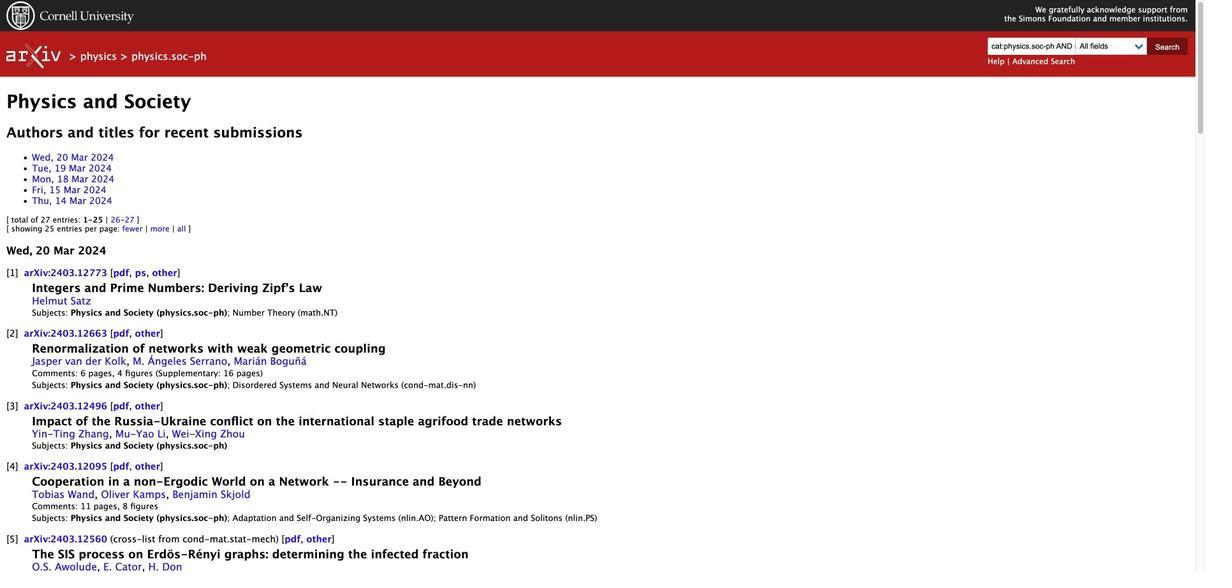 Task type: locate. For each thing, give the bounding box(es) containing it.
cornell university image
[[6, 1, 134, 30]]



Task type: describe. For each thing, give the bounding box(es) containing it.
Search term or terms text field
[[988, 38, 1084, 55]]

arxiv logo image
[[6, 44, 61, 68]]



